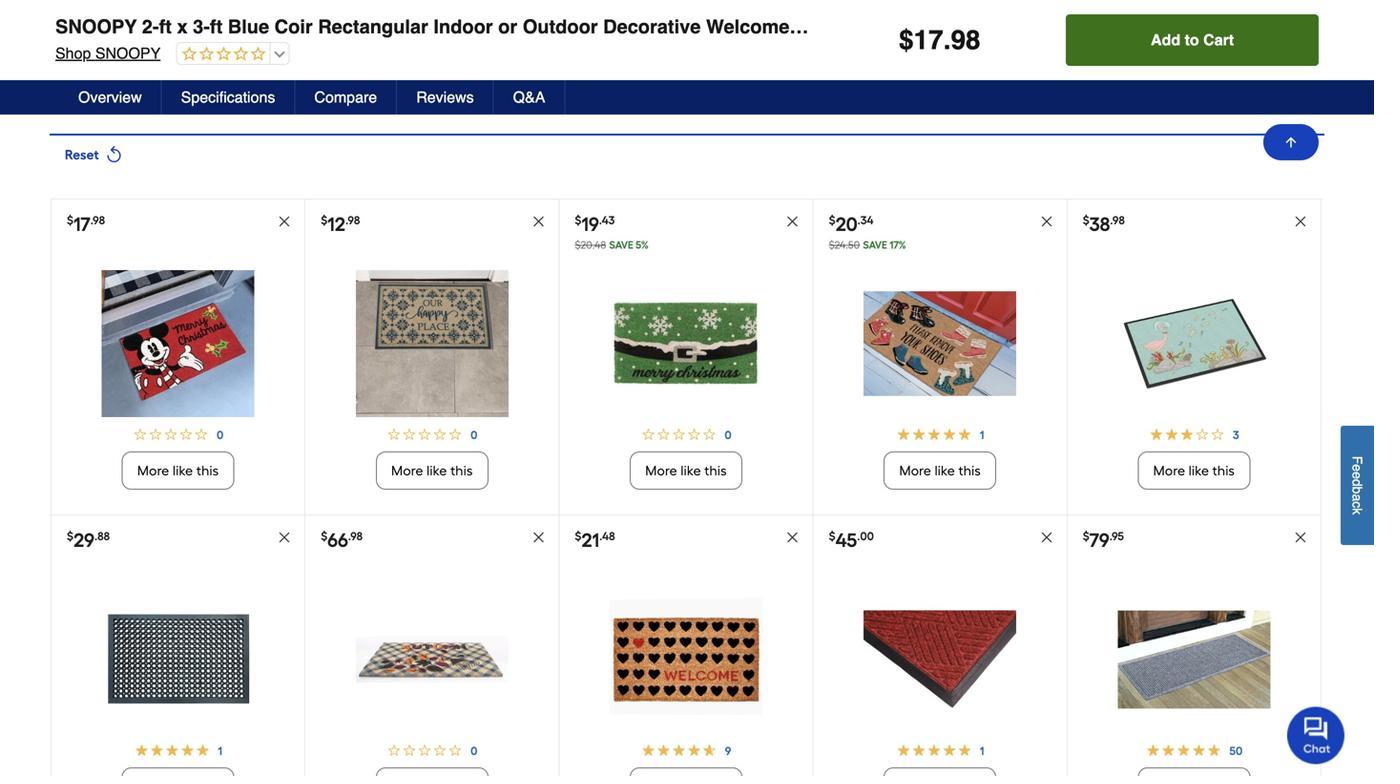 Task type: describe. For each thing, give the bounding box(es) containing it.
$ for $ 17 . 98
[[899, 25, 914, 55]]

save for 19
[[609, 239, 634, 252]]

$ for $ 12 .98
[[321, 213, 328, 227]]

more like this for 38
[[1154, 462, 1235, 479]]

12
[[328, 213, 346, 236]]

callowaymills 1-ft x 2-ft natural/black rectangular indoor or outdoor decorative welcome door mat image
[[610, 586, 763, 733]]

more like this list item for 38
[[1068, 270, 1321, 515]]

shop
[[55, 44, 91, 62]]

2 ft from the left
[[210, 16, 223, 38]]

snoopy 2-ft x 3-ft blue coir rectangular indoor or outdoor decorative welcome door mat
[[55, 16, 878, 38]]

.
[[944, 25, 951, 55]]

like for 12
[[427, 462, 447, 479]]

compare button
[[295, 80, 397, 115]]

undefined 2-ft x 3-ft black rectangular outdoor utility mat image
[[102, 586, 254, 733]]

indoor
[[434, 16, 493, 38]]

more like this for 12
[[391, 462, 473, 479]]

more like this button for 12
[[376, 452, 489, 490]]

close image for 29
[[278, 531, 291, 544]]

reset
[[65, 147, 99, 163]]

d
[[1350, 479, 1365, 486]]

0 vertical spatial snoopy
[[55, 16, 137, 38]]

liora manne 2-ft x 3-ft natural rectangular outdoor decorative winter door mat image
[[864, 270, 1017, 417]]

.34
[[858, 213, 874, 227]]

discover
[[538, 78, 648, 105]]

close image left 20
[[786, 215, 800, 228]]

$ for $ 20 .34
[[829, 213, 836, 227]]

discover similar items heading
[[538, 73, 809, 111]]

98
[[951, 25, 981, 55]]

add
[[1151, 31, 1181, 49]]

21
[[582, 529, 600, 552]]

$ 17 . 98
[[899, 25, 981, 55]]

29
[[73, 529, 94, 552]]

overview
[[78, 88, 142, 106]]

bungalow flooring 2-ft x 5-ft bluestone rectangular indoor or outdoor decorative home door mat image
[[1118, 586, 1271, 733]]

overview button
[[59, 80, 162, 115]]

$ for $ 19 .43
[[575, 213, 582, 227]]

$ 21 .48
[[575, 529, 615, 552]]

blue
[[228, 16, 269, 38]]

a
[[1350, 494, 1365, 501]]

79
[[1090, 529, 1110, 552]]

$ for $ 45 .00
[[829, 529, 836, 543]]

disney 2-ft x 3-ft red coir rectangular indoor or outdoor decorative welcome door mat image
[[102, 270, 254, 417]]

like for 38
[[1189, 462, 1209, 479]]

1 e from the top
[[1350, 464, 1365, 472]]

$ 12 .98
[[321, 213, 360, 236]]

reviews
[[416, 88, 474, 106]]

q&a button
[[494, 80, 566, 115]]

$ 20 .34
[[829, 213, 874, 236]]

f e e d b a c k
[[1350, 456, 1365, 515]]

4 more like this list item from the left
[[814, 270, 1067, 515]]

b
[[1350, 486, 1365, 494]]

$ for $ 79 .95
[[1083, 529, 1090, 543]]

save for 20
[[863, 239, 888, 252]]

$ 45 .00
[[829, 529, 874, 552]]

$ 66 .98
[[321, 529, 363, 552]]

mat
[[845, 16, 878, 38]]

close image for 38
[[1294, 215, 1308, 228]]

c
[[1350, 501, 1365, 508]]

$24.50 save 17%
[[829, 239, 907, 252]]

outdoor
[[523, 16, 598, 38]]

3 more like this list item from the left
[[560, 270, 813, 515]]

rectangular
[[318, 16, 428, 38]]

$ 17 .98
[[67, 213, 105, 236]]

3 more from the left
[[646, 462, 678, 479]]

f e e d b a c k button
[[1341, 426, 1375, 545]]

to
[[1185, 31, 1200, 49]]

.98 for 66
[[348, 529, 363, 543]]

.48
[[600, 529, 615, 543]]

arrow up image
[[1284, 135, 1299, 150]]

coir
[[275, 16, 313, 38]]

4 more from the left
[[900, 462, 932, 479]]

.98 for 17
[[90, 213, 105, 227]]

items
[[744, 78, 809, 105]]

style selections 2-ft x 3-ft multi rectangular indoor or outdoor door mat image
[[356, 270, 509, 417]]

or
[[498, 16, 518, 38]]

4 this from the left
[[959, 462, 981, 479]]

$ 29 .88
[[67, 529, 110, 552]]

$20.48 save 5%
[[575, 239, 649, 252]]

decorative
[[603, 16, 701, 38]]

x
[[177, 16, 188, 38]]

close image for 66
[[532, 531, 545, 544]]

$ for $ 66 .98
[[321, 529, 328, 543]]

more for 12
[[391, 462, 423, 479]]

17%
[[890, 239, 907, 252]]

more like this list item for 17
[[52, 270, 305, 515]]



Task type: vqa. For each thing, say whether or not it's contained in the screenshot.
"&" in the Bathroom Accessories & Hardware
no



Task type: locate. For each thing, give the bounding box(es) containing it.
$ for $ 21 .48
[[575, 529, 582, 543]]

like
[[173, 462, 193, 479], [427, 462, 447, 479], [681, 462, 701, 479], [935, 462, 955, 479], [1189, 462, 1209, 479]]

0 horizontal spatial save
[[609, 239, 634, 252]]

1 save from the left
[[609, 239, 634, 252]]

snoopy up the shop snoopy
[[55, 16, 137, 38]]

17 for .98
[[73, 213, 90, 236]]

more like this for 17
[[137, 462, 219, 479]]

5 more like this list item from the left
[[1068, 270, 1321, 515]]

more
[[137, 462, 169, 479], [391, 462, 423, 479], [646, 462, 678, 479], [900, 462, 932, 479], [1154, 462, 1186, 479]]

.98 for 12
[[346, 213, 360, 227]]

this
[[197, 462, 219, 479], [451, 462, 473, 479], [705, 462, 727, 479], [959, 462, 981, 479], [1213, 462, 1235, 479]]

add to cart
[[1151, 31, 1234, 49]]

e up b
[[1350, 471, 1365, 479]]

door
[[795, 16, 840, 38]]

20
[[836, 213, 858, 236]]

0 horizontal spatial 17
[[73, 213, 90, 236]]

$ for $ 29 .88
[[67, 529, 73, 543]]

snoopy
[[55, 16, 137, 38], [95, 44, 161, 62]]

1 ft from the left
[[159, 16, 172, 38]]

info outlined image
[[814, 80, 836, 102]]

1 horizontal spatial 17
[[914, 25, 944, 55]]

45
[[836, 529, 857, 552]]

66
[[328, 529, 348, 552]]

caroline's treasures 2-ft x 3-ft multiple colors/finishes rectangular indoor or outdoor decorative tropical door mat image
[[1118, 270, 1271, 417]]

imports decor 2-ft x 3-ft multicolor rectangular outdoor decorative nature door mat image
[[356, 586, 509, 733]]

.88
[[94, 529, 110, 543]]

close image left 12
[[278, 215, 291, 228]]

2 more like this button from the left
[[376, 452, 489, 490]]

2 more like this from the left
[[391, 462, 473, 479]]

$
[[899, 25, 914, 55], [67, 213, 73, 227], [321, 213, 328, 227], [575, 213, 582, 227], [829, 213, 836, 227], [1083, 213, 1090, 227], [67, 529, 73, 543], [321, 529, 328, 543], [575, 529, 582, 543], [829, 529, 836, 543], [1083, 529, 1090, 543]]

ft up zero stars 'image'
[[210, 16, 223, 38]]

close image down arrow up icon
[[1294, 215, 1308, 228]]

5%
[[636, 239, 649, 252]]

1 this from the left
[[197, 462, 219, 479]]

3-
[[193, 16, 210, 38]]

more like this button for 38
[[1138, 452, 1251, 490]]

3 this from the left
[[705, 462, 727, 479]]

$ inside "$ 12 .98"
[[321, 213, 328, 227]]

2 save from the left
[[863, 239, 888, 252]]

this for 17
[[197, 462, 219, 479]]

e up the d
[[1350, 464, 1365, 472]]

2 more from the left
[[391, 462, 423, 479]]

2 more like this list item from the left
[[306, 270, 559, 515]]

k
[[1350, 508, 1365, 515]]

$ inside the $ 21 .48
[[575, 529, 582, 543]]

4 more like this button from the left
[[884, 452, 997, 490]]

2-
[[142, 16, 159, 38]]

$ 38 .98
[[1083, 213, 1125, 236]]

.98 inside $ 66 .98
[[348, 529, 363, 543]]

this for 38
[[1213, 462, 1235, 479]]

ft
[[159, 16, 172, 38], [210, 16, 223, 38]]

.98
[[90, 213, 105, 227], [346, 213, 360, 227], [1111, 213, 1125, 227], [348, 529, 363, 543]]

$ 79 .95
[[1083, 529, 1124, 552]]

2 e from the top
[[1350, 471, 1365, 479]]

more like this list item for 12
[[306, 270, 559, 515]]

chat invite button image
[[1288, 706, 1346, 764]]

rhino mats 2-ft x 3-ft red rectangular indoor or outdoor door mat image
[[864, 586, 1017, 733]]

3 more like this from the left
[[646, 462, 727, 479]]

3 like from the left
[[681, 462, 701, 479]]

similar
[[653, 78, 739, 105]]

specifications button
[[162, 80, 295, 115]]

save left 5%
[[609, 239, 634, 252]]

more like this
[[137, 462, 219, 479], [391, 462, 473, 479], [646, 462, 727, 479], [900, 462, 981, 479], [1154, 462, 1235, 479]]

zig zag 2-ft x 3-ft green rectangular indoor or outdoor decorative winter door mat image
[[610, 270, 763, 417]]

close image for 17
[[278, 215, 291, 228]]

17 left 98
[[914, 25, 944, 55]]

1 vertical spatial 17
[[73, 213, 90, 236]]

more for 38
[[1154, 462, 1186, 479]]

5 this from the left
[[1213, 462, 1235, 479]]

$ inside "$ 17 .98"
[[67, 213, 73, 227]]

close image left the "38"
[[1040, 215, 1054, 228]]

0 horizontal spatial ft
[[159, 16, 172, 38]]

close image for 21
[[786, 531, 800, 544]]

$ for $ 17 .98
[[67, 213, 73, 227]]

like for 17
[[173, 462, 193, 479]]

$ inside $ 19 .43
[[575, 213, 582, 227]]

.43
[[599, 213, 615, 227]]

.98 for 38
[[1111, 213, 1125, 227]]

$ inside $ 38 .98
[[1083, 213, 1090, 227]]

1 horizontal spatial ft
[[210, 16, 223, 38]]

$ inside $ 79 .95
[[1083, 529, 1090, 543]]

$ inside $ 66 .98
[[321, 529, 328, 543]]

this for 12
[[451, 462, 473, 479]]

close image for 12
[[532, 215, 545, 228]]

5 more like this button from the left
[[1138, 452, 1251, 490]]

.98 inside "$ 17 .98"
[[90, 213, 105, 227]]

e
[[1350, 464, 1365, 472], [1350, 471, 1365, 479]]

more like this button for 17
[[122, 452, 234, 490]]

1 more like this from the left
[[137, 462, 219, 479]]

2 like from the left
[[427, 462, 447, 479]]

q&a
[[513, 88, 545, 106]]

close image
[[532, 215, 545, 228], [786, 531, 800, 544], [1040, 531, 1054, 544], [1294, 531, 1308, 544]]

3 more like this button from the left
[[630, 452, 743, 490]]

more like this list item
[[52, 270, 305, 515], [306, 270, 559, 515], [560, 270, 813, 515], [814, 270, 1067, 515], [1068, 270, 1321, 515]]

1 more like this list item from the left
[[52, 270, 305, 515]]

f
[[1350, 456, 1365, 464]]

close image
[[278, 215, 291, 228], [786, 215, 800, 228], [1040, 215, 1054, 228], [1294, 215, 1308, 228], [278, 531, 291, 544], [532, 531, 545, 544]]

4 like from the left
[[935, 462, 955, 479]]

$ 19 .43
[[575, 213, 615, 236]]

close image for 79
[[1294, 531, 1308, 544]]

cart
[[1204, 31, 1234, 49]]

save
[[609, 239, 634, 252], [863, 239, 888, 252]]

5 like from the left
[[1189, 462, 1209, 479]]

snoopy down 2-
[[95, 44, 161, 62]]

1 more from the left
[[137, 462, 169, 479]]

close image left 21
[[532, 531, 545, 544]]

close image left '66'
[[278, 531, 291, 544]]

.98 inside "$ 12 .98"
[[346, 213, 360, 227]]

.98 inside $ 38 .98
[[1111, 213, 1125, 227]]

0 vertical spatial 17
[[914, 25, 944, 55]]

1 horizontal spatial save
[[863, 239, 888, 252]]

$ inside $ 20 .34
[[829, 213, 836, 227]]

add to cart button
[[1066, 14, 1319, 66]]

$20.48
[[575, 239, 606, 252]]

17 for .
[[914, 25, 944, 55]]

zero stars image
[[177, 46, 266, 63]]

1 vertical spatial snoopy
[[95, 44, 161, 62]]

ft left x
[[159, 16, 172, 38]]

more for 17
[[137, 462, 169, 479]]

17 down reset
[[73, 213, 90, 236]]

4 more like this from the left
[[900, 462, 981, 479]]

.00
[[857, 529, 874, 543]]

welcome
[[706, 16, 790, 38]]

close image for 45
[[1040, 531, 1054, 544]]

discover similar items
[[538, 78, 809, 105]]

$24.50
[[829, 239, 860, 252]]

2 this from the left
[[451, 462, 473, 479]]

38
[[1090, 213, 1111, 236]]

specifications
[[181, 88, 275, 106]]

17
[[914, 25, 944, 55], [73, 213, 90, 236]]

reviews button
[[397, 80, 494, 115]]

1 more like this button from the left
[[122, 452, 234, 490]]

save left 17%
[[863, 239, 888, 252]]

19
[[582, 213, 599, 236]]

$ for $ 38 .98
[[1083, 213, 1090, 227]]

5 more from the left
[[1154, 462, 1186, 479]]

$ inside the '$ 29 .88'
[[67, 529, 73, 543]]

5 more like this from the left
[[1154, 462, 1235, 479]]

compare
[[314, 88, 377, 106]]

shop snoopy
[[55, 44, 161, 62]]

.95
[[1110, 529, 1124, 543]]

1 like from the left
[[173, 462, 193, 479]]

more like this button
[[122, 452, 234, 490], [376, 452, 489, 490], [630, 452, 743, 490], [884, 452, 997, 490], [1138, 452, 1251, 490]]

rotate left image
[[103, 143, 125, 165]]

$ inside $ 45 .00
[[829, 529, 836, 543]]



